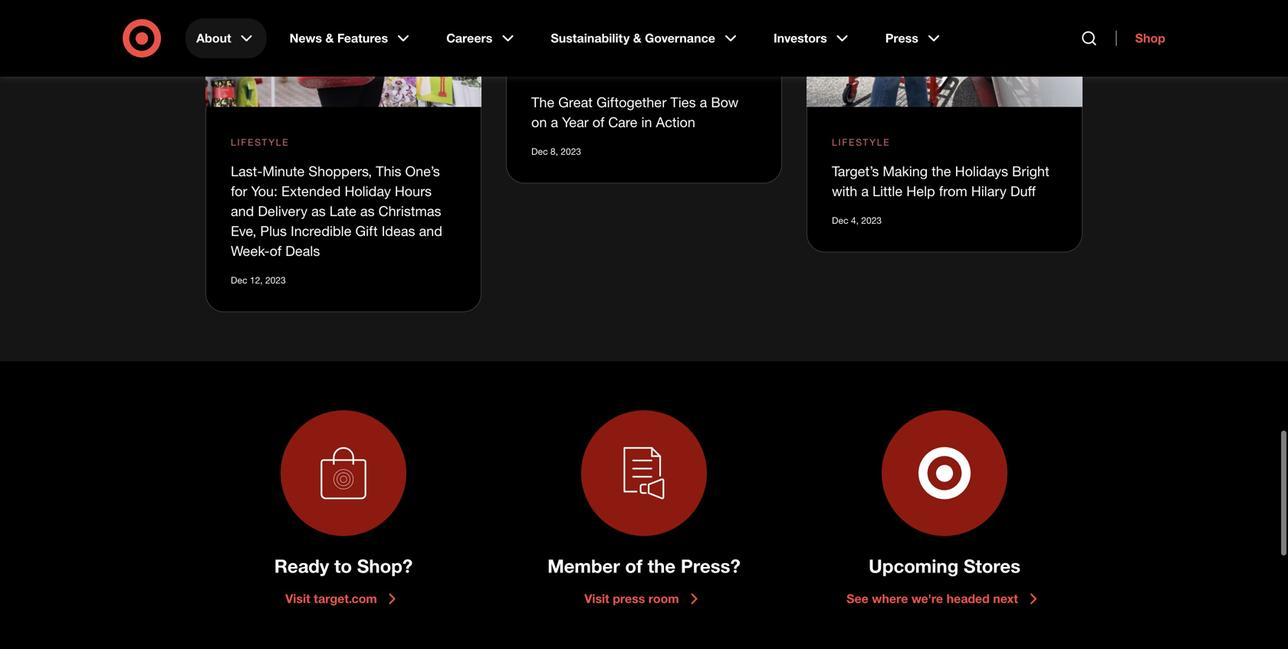 Task type: describe. For each thing, give the bounding box(es) containing it.
care
[[609, 109, 638, 126]]

last-minute shoppers, this one's for you: extended holiday hours and delivery as late as christmas eve, plus incredible gift ideas and week-of deals link
[[231, 158, 443, 255]]

of inside the great giftogether ties a bow on a year of care in action
[[593, 109, 605, 126]]

2023 for last-minute shoppers, this one's for you: extended holiday hours and delivery as late as christmas eve, plus incredible gift ideas and week-of deals
[[265, 270, 286, 281]]

press link
[[875, 18, 954, 58]]

investors
[[774, 31, 828, 46]]

eve,
[[231, 218, 257, 235]]

delivery
[[258, 198, 308, 215]]

1 as from the left
[[312, 198, 326, 215]]

4,
[[851, 210, 859, 222]]

to
[[335, 551, 352, 573]]

careers link
[[436, 18, 528, 58]]

making
[[883, 158, 928, 175]]

last-minute shoppers, this one's for you: extended holiday hours and delivery as late as christmas eve, plus incredible gift ideas and week-of deals image
[[206, 0, 482, 102]]

1 horizontal spatial a
[[700, 89, 708, 106]]

room
[[649, 587, 679, 602]]

about link
[[186, 18, 267, 58]]

visit press room link
[[585, 586, 704, 604]]

& for governance
[[633, 31, 642, 46]]

see where we're headed next
[[847, 587, 1019, 602]]

next
[[994, 587, 1019, 602]]

1 vertical spatial a
[[551, 109, 558, 126]]

in
[[642, 109, 652, 126]]

last-
[[231, 158, 263, 175]]

great
[[559, 89, 593, 106]]

2 vertical spatial of
[[626, 551, 643, 573]]

see
[[847, 587, 869, 602]]

a inside target's making the holidays bright with a little help from hilary duff
[[862, 178, 869, 195]]

from
[[940, 178, 968, 195]]

see where we're headed next link
[[847, 586, 1043, 604]]

one's
[[405, 158, 440, 175]]

this
[[376, 158, 402, 175]]

ideas
[[382, 218, 415, 235]]

0 horizontal spatial and
[[231, 198, 254, 215]]

little
[[873, 178, 903, 195]]

news & features
[[290, 31, 388, 46]]

the
[[532, 89, 555, 106]]

target's making the holidays bright with a little help from hilary duff
[[832, 158, 1050, 195]]

bright
[[1013, 158, 1050, 175]]

target.com
[[314, 587, 377, 602]]

the great giftogether ties a bow on a year of care in action link
[[532, 89, 739, 126]]

target's making the holidays bright with a little help from hilary duff image
[[807, 0, 1083, 102]]

visit target.com
[[286, 587, 377, 602]]

visit target.com link
[[286, 586, 402, 604]]

giftogether
[[597, 89, 667, 106]]

press
[[886, 31, 919, 46]]

press?
[[681, 551, 741, 573]]

& for features
[[326, 31, 334, 46]]

shoppers,
[[309, 158, 372, 175]]

12,
[[250, 270, 263, 281]]

ready
[[274, 551, 329, 573]]

holidays
[[956, 158, 1009, 175]]

dec 12, 2023
[[231, 270, 286, 281]]

2 as from the left
[[361, 198, 375, 215]]

news & features link
[[279, 18, 424, 58]]

member of the press?
[[548, 551, 741, 573]]

target's
[[832, 158, 879, 175]]

2023 for target's making the holidays bright with a little help from hilary duff
[[862, 210, 882, 222]]

the great giftogether ties a bow on a year of care in action image
[[506, 0, 782, 33]]

deals
[[286, 238, 320, 255]]



Task type: locate. For each thing, give the bounding box(es) containing it.
of inside last-minute shoppers, this one's for you: extended holiday hours and delivery as late as christmas eve, plus incredible gift ideas and week-of deals
[[270, 238, 282, 255]]

dec for target's making the holidays bright with a little help from hilary duff
[[832, 210, 849, 222]]

help
[[907, 178, 936, 195]]

2 vertical spatial dec
[[231, 270, 247, 281]]

dec left 12,
[[231, 270, 247, 281]]

minute
[[263, 158, 305, 175]]

hours
[[395, 178, 432, 195]]

0 horizontal spatial 2023
[[265, 270, 286, 281]]

on
[[532, 109, 547, 126]]

upcoming
[[869, 551, 959, 573]]

2 horizontal spatial dec
[[832, 210, 849, 222]]

2 vertical spatial a
[[862, 178, 869, 195]]

visit down ready
[[286, 587, 310, 602]]

headed
[[947, 587, 990, 602]]

2 & from the left
[[633, 31, 642, 46]]

1 horizontal spatial lifestyle link
[[832, 131, 891, 144]]

1 vertical spatial of
[[270, 238, 282, 255]]

1 horizontal spatial &
[[633, 31, 642, 46]]

8,
[[551, 141, 558, 153]]

member
[[548, 551, 620, 573]]

with
[[832, 178, 858, 195]]

holiday
[[345, 178, 391, 195]]

0 vertical spatial dec
[[532, 141, 548, 153]]

ties
[[671, 89, 696, 106]]

lifestyle for target's
[[832, 132, 891, 143]]

2 horizontal spatial 2023
[[862, 210, 882, 222]]

dec 4, 2023
[[832, 210, 882, 222]]

0 horizontal spatial as
[[312, 198, 326, 215]]

2 lifestyle link from the left
[[832, 131, 891, 144]]

shop
[[1136, 31, 1166, 46]]

sustainability & governance link
[[540, 18, 751, 58]]

1 horizontal spatial lifestyle
[[832, 132, 891, 143]]

2 visit from the left
[[585, 587, 610, 602]]

visit
[[286, 587, 310, 602], [585, 587, 610, 602]]

& right the news
[[326, 31, 334, 46]]

visit press room
[[585, 587, 679, 602]]

and down christmas
[[419, 218, 443, 235]]

0 horizontal spatial lifestyle
[[231, 132, 290, 143]]

2023 right 8,
[[561, 141, 581, 153]]

2 lifestyle from the left
[[832, 132, 891, 143]]

visit for ready
[[286, 587, 310, 602]]

investors link
[[763, 18, 863, 58]]

last-minute shoppers, this one's for you: extended holiday hours and delivery as late as christmas eve, plus incredible gift ideas and week-of deals
[[231, 158, 443, 255]]

0 horizontal spatial dec
[[231, 270, 247, 281]]

a right ties
[[700, 89, 708, 106]]

stores
[[964, 551, 1021, 573]]

0 horizontal spatial visit
[[286, 587, 310, 602]]

upcoming stores
[[869, 551, 1021, 573]]

duff
[[1011, 178, 1036, 195]]

of down the plus
[[270, 238, 282, 255]]

a right the "on"
[[551, 109, 558, 126]]

shop link
[[1117, 31, 1166, 46]]

sustainability & governance
[[551, 31, 716, 46]]

ready to shop?
[[274, 551, 413, 573]]

week-
[[231, 238, 270, 255]]

plus
[[260, 218, 287, 235]]

1 lifestyle from the left
[[231, 132, 290, 143]]

hilary
[[972, 178, 1007, 195]]

0 horizontal spatial &
[[326, 31, 334, 46]]

lifestyle link for last-
[[231, 131, 290, 144]]

a right with
[[862, 178, 869, 195]]

1 vertical spatial dec
[[832, 210, 849, 222]]

of right year on the top left
[[593, 109, 605, 126]]

dec left 4,
[[832, 210, 849, 222]]

the for of
[[648, 551, 676, 573]]

1 & from the left
[[326, 31, 334, 46]]

bow
[[711, 89, 739, 106]]

0 vertical spatial and
[[231, 198, 254, 215]]

1 lifestyle link from the left
[[231, 131, 290, 144]]

&
[[326, 31, 334, 46], [633, 31, 642, 46]]

gift
[[356, 218, 378, 235]]

we're
[[912, 587, 944, 602]]

2 horizontal spatial of
[[626, 551, 643, 573]]

governance
[[645, 31, 716, 46]]

2023
[[561, 141, 581, 153], [862, 210, 882, 222], [265, 270, 286, 281]]

0 horizontal spatial a
[[551, 109, 558, 126]]

and
[[231, 198, 254, 215], [419, 218, 443, 235]]

1 horizontal spatial 2023
[[561, 141, 581, 153]]

press
[[613, 587, 645, 602]]

lifestyle link up 'last-'
[[231, 131, 290, 144]]

the
[[932, 158, 952, 175], [648, 551, 676, 573]]

0 vertical spatial of
[[593, 109, 605, 126]]

of up visit press room
[[626, 551, 643, 573]]

the inside target's making the holidays bright with a little help from hilary duff
[[932, 158, 952, 175]]

as down holiday
[[361, 198, 375, 215]]

visit for member
[[585, 587, 610, 602]]

careers
[[447, 31, 493, 46]]

as
[[312, 198, 326, 215], [361, 198, 375, 215]]

you:
[[251, 178, 278, 195]]

0 horizontal spatial of
[[270, 238, 282, 255]]

1 vertical spatial 2023
[[862, 210, 882, 222]]

0 horizontal spatial the
[[648, 551, 676, 573]]

1 visit from the left
[[286, 587, 310, 602]]

year
[[562, 109, 589, 126]]

2023 right 4,
[[862, 210, 882, 222]]

the up room
[[648, 551, 676, 573]]

1 horizontal spatial visit
[[585, 587, 610, 602]]

0 horizontal spatial lifestyle link
[[231, 131, 290, 144]]

lifestyle up target's
[[832, 132, 891, 143]]

features
[[337, 31, 388, 46]]

0 vertical spatial a
[[700, 89, 708, 106]]

2 horizontal spatial a
[[862, 178, 869, 195]]

shop?
[[357, 551, 413, 573]]

2 vertical spatial 2023
[[265, 270, 286, 281]]

incredible
[[291, 218, 352, 235]]

as up incredible
[[312, 198, 326, 215]]

extended
[[282, 178, 341, 195]]

news
[[290, 31, 322, 46]]

lifestyle
[[231, 132, 290, 143], [832, 132, 891, 143]]

1 vertical spatial and
[[419, 218, 443, 235]]

action
[[656, 109, 696, 126]]

1 horizontal spatial of
[[593, 109, 605, 126]]

lifestyle for last-
[[231, 132, 290, 143]]

1 horizontal spatial dec
[[532, 141, 548, 153]]

the great giftogether ties a bow on a year of care in action
[[532, 89, 739, 126]]

lifestyle link
[[231, 131, 290, 144], [832, 131, 891, 144]]

& left governance on the top right of page
[[633, 31, 642, 46]]

the up from
[[932, 158, 952, 175]]

0 vertical spatial 2023
[[561, 141, 581, 153]]

0 vertical spatial the
[[932, 158, 952, 175]]

about
[[196, 31, 231, 46]]

and up "eve,"
[[231, 198, 254, 215]]

1 horizontal spatial the
[[932, 158, 952, 175]]

& inside 'link'
[[326, 31, 334, 46]]

1 horizontal spatial and
[[419, 218, 443, 235]]

lifestyle link up target's
[[832, 131, 891, 144]]

christmas
[[379, 198, 442, 215]]

2023 right 12,
[[265, 270, 286, 281]]

for
[[231, 178, 247, 195]]

where
[[872, 587, 909, 602]]

late
[[330, 198, 357, 215]]

visit left press
[[585, 587, 610, 602]]

dec 8, 2023
[[532, 141, 581, 153]]

dec left 8,
[[532, 141, 548, 153]]

1 vertical spatial the
[[648, 551, 676, 573]]

lifestyle link for target's
[[832, 131, 891, 144]]

of
[[593, 109, 605, 126], [270, 238, 282, 255], [626, 551, 643, 573]]

target's making the holidays bright with a little help from hilary duff link
[[832, 158, 1050, 195]]

the for making
[[932, 158, 952, 175]]

1 horizontal spatial as
[[361, 198, 375, 215]]

sustainability
[[551, 31, 630, 46]]

dec for last-minute shoppers, this one's for you: extended holiday hours and delivery as late as christmas eve, plus incredible gift ideas and week-of deals
[[231, 270, 247, 281]]

lifestyle up 'last-'
[[231, 132, 290, 143]]



Task type: vqa. For each thing, say whether or not it's contained in the screenshot.
partners at top right
no



